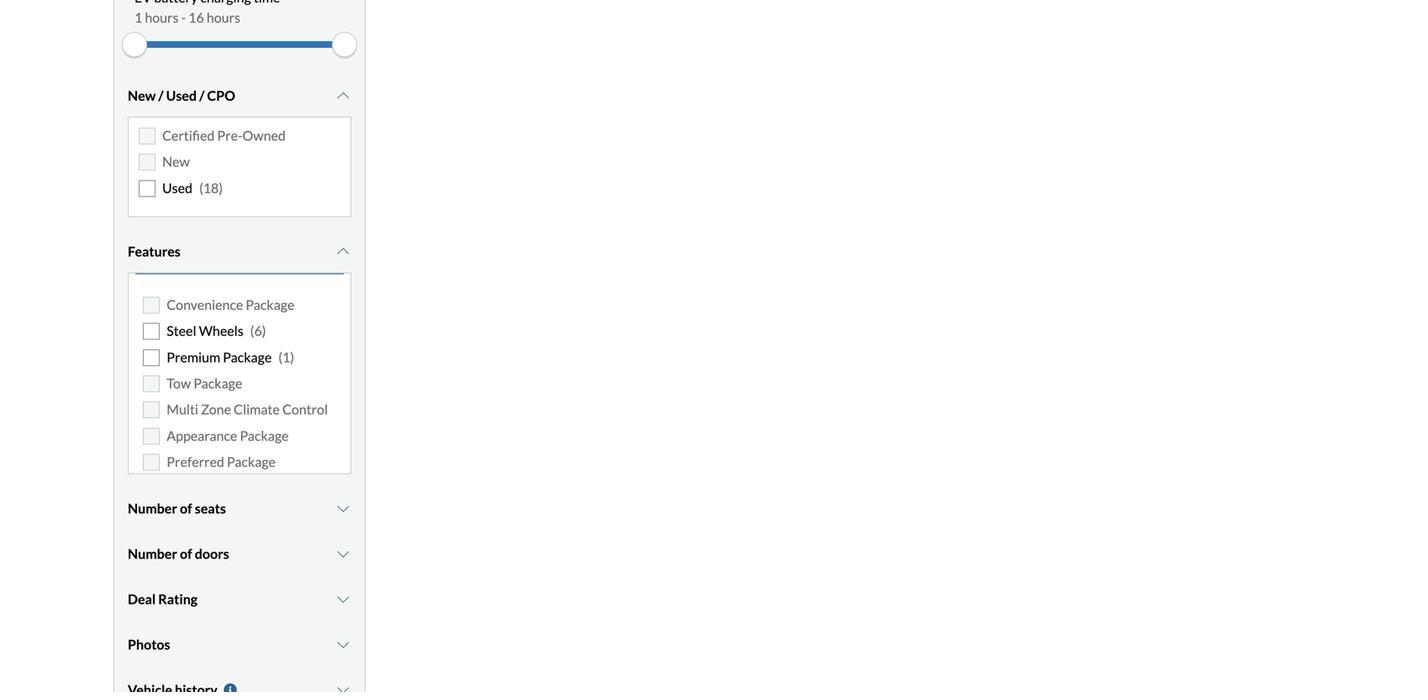 Task type: describe. For each thing, give the bounding box(es) containing it.
tow package
[[167, 375, 242, 392]]

chevron down image inside photos dropdown button
[[335, 639, 351, 652]]

of for doors
[[180, 546, 192, 562]]

steel wheels (6)
[[167, 323, 266, 339]]

premium package (1)
[[167, 349, 294, 366]]

chevron down image for number of doors
[[335, 548, 351, 561]]

climate
[[234, 402, 280, 418]]

steel
[[167, 323, 196, 339]]

used inside dropdown button
[[166, 87, 197, 104]]

(18)
[[199, 180, 223, 196]]

2 / from the left
[[199, 87, 205, 104]]

16
[[188, 9, 204, 26]]

number for number of seats
[[128, 501, 177, 517]]

features
[[128, 243, 181, 260]]

certified
[[162, 127, 215, 144]]

number of seats
[[128, 501, 226, 517]]

4 chevron down image from the top
[[335, 684, 351, 693]]

zone
[[201, 402, 231, 418]]

used (18)
[[162, 180, 223, 196]]

photos button
[[128, 624, 351, 666]]

(1)
[[278, 349, 294, 366]]

package for convenience
[[246, 297, 295, 313]]

appearance
[[167, 428, 237, 444]]

-
[[181, 9, 186, 26]]

preferred package
[[167, 454, 276, 470]]

number of doors
[[128, 546, 229, 562]]

1
[[135, 9, 142, 26]]

control
[[282, 402, 328, 418]]

certified pre-owned
[[162, 127, 286, 144]]

premium
[[167, 349, 220, 366]]

new for new
[[162, 154, 190, 170]]

chevron down image for features
[[335, 245, 351, 259]]

cpo
[[207, 87, 235, 104]]

seats
[[195, 501, 226, 517]]

number of seats button
[[128, 488, 351, 530]]

appearance package
[[167, 428, 289, 444]]

package for tow
[[194, 375, 242, 392]]



Task type: vqa. For each thing, say whether or not it's contained in the screenshot.
topmost a
no



Task type: locate. For each thing, give the bounding box(es) containing it.
0 vertical spatial new
[[128, 87, 156, 104]]

new
[[128, 87, 156, 104], [162, 154, 190, 170]]

new down certified
[[162, 154, 190, 170]]

package for appearance
[[240, 428, 289, 444]]

0 vertical spatial chevron down image
[[335, 89, 351, 103]]

1 vertical spatial used
[[162, 180, 192, 196]]

3 chevron down image from the top
[[335, 639, 351, 652]]

used left (18)
[[162, 180, 192, 196]]

2 vertical spatial chevron down image
[[335, 639, 351, 652]]

chevron down image inside deal rating dropdown button
[[335, 593, 351, 607]]

new / used / cpo button
[[128, 75, 351, 117]]

chevron down image for seats
[[335, 502, 351, 516]]

1 number from the top
[[128, 501, 177, 517]]

2 chevron down image from the top
[[335, 502, 351, 516]]

2 number from the top
[[128, 546, 177, 562]]

1 hours from the left
[[145, 9, 179, 26]]

deal rating
[[128, 591, 198, 608]]

number
[[128, 501, 177, 517], [128, 546, 177, 562]]

tow
[[167, 375, 191, 392]]

1 chevron down image from the top
[[335, 89, 351, 103]]

multi
[[167, 402, 198, 418]]

wheels
[[199, 323, 244, 339]]

package up (6)
[[246, 297, 295, 313]]

chevron down image inside features dropdown button
[[335, 245, 351, 259]]

hours left - in the top of the page
[[145, 9, 179, 26]]

number up deal rating
[[128, 546, 177, 562]]

preferred
[[167, 454, 224, 470]]

number of doors button
[[128, 533, 351, 575]]

chevron down image
[[335, 89, 351, 103], [335, 502, 351, 516], [335, 639, 351, 652]]

package for premium
[[223, 349, 272, 366]]

chevron down image for used
[[335, 89, 351, 103]]

0 horizontal spatial new
[[128, 87, 156, 104]]

hours
[[145, 9, 179, 26], [207, 9, 240, 26]]

number up number of doors
[[128, 501, 177, 517]]

of inside dropdown button
[[180, 546, 192, 562]]

0 horizontal spatial hours
[[145, 9, 179, 26]]

package
[[246, 297, 295, 313], [223, 349, 272, 366], [194, 375, 242, 392], [240, 428, 289, 444], [227, 454, 276, 470]]

1 horizontal spatial new
[[162, 154, 190, 170]]

pre-
[[217, 127, 243, 144]]

chevron down image inside new / used / cpo dropdown button
[[335, 89, 351, 103]]

1 horizontal spatial /
[[199, 87, 205, 104]]

/
[[158, 87, 164, 104], [199, 87, 205, 104]]

deal rating button
[[128, 579, 351, 621]]

chevron down image inside number of seats dropdown button
[[335, 502, 351, 516]]

convenience
[[167, 297, 243, 313]]

used
[[166, 87, 197, 104], [162, 180, 192, 196]]

2 hours from the left
[[207, 9, 240, 26]]

chevron down image
[[335, 245, 351, 259], [335, 548, 351, 561], [335, 593, 351, 607], [335, 684, 351, 693]]

features button
[[128, 231, 351, 273]]

new / used / cpo
[[128, 87, 235, 104]]

/ up certified
[[158, 87, 164, 104]]

package down climate
[[240, 428, 289, 444]]

deal
[[128, 591, 156, 608]]

1 chevron down image from the top
[[335, 245, 351, 259]]

photos
[[128, 637, 170, 653]]

2 chevron down image from the top
[[335, 548, 351, 561]]

package down (6)
[[223, 349, 272, 366]]

package for preferred
[[227, 454, 276, 470]]

1 / from the left
[[158, 87, 164, 104]]

number inside dropdown button
[[128, 546, 177, 562]]

convenience package
[[167, 297, 295, 313]]

1 vertical spatial new
[[162, 154, 190, 170]]

multi zone climate control
[[167, 402, 328, 418]]

2 of from the top
[[180, 546, 192, 562]]

1 vertical spatial number
[[128, 546, 177, 562]]

new down 1
[[128, 87, 156, 104]]

of inside dropdown button
[[180, 501, 192, 517]]

1 hours - 16 hours
[[135, 9, 240, 26]]

of for seats
[[180, 501, 192, 517]]

chevron down image inside number of doors dropdown button
[[335, 548, 351, 561]]

number inside dropdown button
[[128, 501, 177, 517]]

package down appearance package
[[227, 454, 276, 470]]

doors
[[195, 546, 229, 562]]

0 vertical spatial of
[[180, 501, 192, 517]]

0 vertical spatial number
[[128, 501, 177, 517]]

1 of from the top
[[180, 501, 192, 517]]

of left the doors
[[180, 546, 192, 562]]

of
[[180, 501, 192, 517], [180, 546, 192, 562]]

0 vertical spatial used
[[166, 87, 197, 104]]

info circle image
[[222, 684, 239, 693]]

chevron down image for deal rating
[[335, 593, 351, 607]]

rating
[[158, 591, 198, 608]]

1 vertical spatial of
[[180, 546, 192, 562]]

used left cpo
[[166, 87, 197, 104]]

/ left cpo
[[199, 87, 205, 104]]

(6)
[[250, 323, 266, 339]]

0 horizontal spatial /
[[158, 87, 164, 104]]

1 vertical spatial chevron down image
[[335, 502, 351, 516]]

new for new / used / cpo
[[128, 87, 156, 104]]

3 chevron down image from the top
[[335, 593, 351, 607]]

1 horizontal spatial hours
[[207, 9, 240, 26]]

new inside dropdown button
[[128, 87, 156, 104]]

hours right 16
[[207, 9, 240, 26]]

of left seats
[[180, 501, 192, 517]]

package up the zone
[[194, 375, 242, 392]]

owned
[[243, 127, 286, 144]]

number for number of doors
[[128, 546, 177, 562]]



